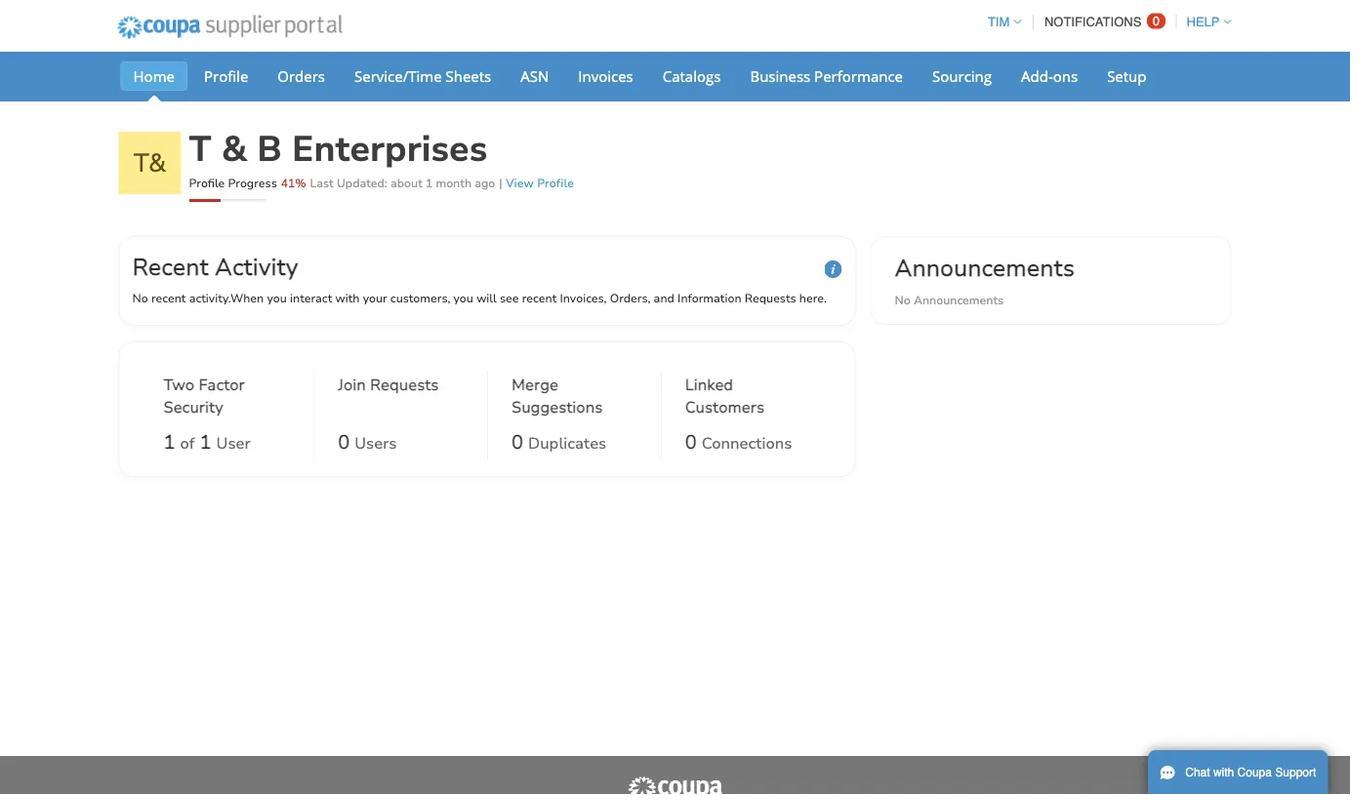Task type: describe. For each thing, give the bounding box(es) containing it.
see
[[500, 291, 519, 306]]

sheets
[[446, 66, 491, 86]]

chat with coupa support
[[1186, 767, 1317, 780]]

0 for 0 duplicates
[[512, 429, 523, 456]]

no recent activity. when you interact with your customers, you will see recent invoices, orders, and information requests here.
[[132, 291, 827, 306]]

additional information image
[[825, 261, 842, 278]]

chat with coupa support button
[[1149, 751, 1329, 796]]

add-
[[1022, 66, 1054, 86]]

user
[[216, 433, 251, 454]]

when
[[230, 291, 264, 306]]

t
[[189, 126, 212, 173]]

t& image
[[119, 132, 181, 194]]

activity.
[[189, 291, 230, 306]]

profile link
[[191, 62, 261, 91]]

t & b enterprises profile progress 41% last updated: about 1 month ago | view profile
[[189, 126, 574, 191]]

view profile link
[[506, 175, 574, 191]]

interact
[[290, 291, 332, 306]]

linked customers link
[[685, 374, 811, 423]]

2 recent from the left
[[522, 291, 557, 306]]

join
[[338, 375, 366, 396]]

business performance
[[750, 66, 903, 86]]

your
[[363, 291, 387, 306]]

recent activity
[[132, 251, 298, 283]]

announcements inside announcements no announcements
[[914, 292, 1004, 308]]

merge
[[512, 375, 559, 396]]

two factor security
[[164, 375, 245, 418]]

two factor security link
[[164, 374, 290, 423]]

tim link
[[979, 15, 1022, 29]]

help
[[1187, 15, 1220, 29]]

1 horizontal spatial coupa supplier portal image
[[627, 776, 724, 796]]

41%
[[281, 175, 306, 191]]

t&
[[134, 146, 166, 180]]

no inside announcements no announcements
[[895, 292, 911, 308]]

0 users
[[338, 429, 397, 456]]

0 duplicates
[[512, 429, 607, 456]]

add-ons link
[[1009, 62, 1091, 91]]

factor
[[199, 375, 245, 396]]

service/time
[[355, 66, 442, 86]]

0 connections
[[685, 429, 793, 456]]

two
[[164, 375, 195, 396]]

recent
[[132, 251, 209, 283]]

orders link
[[265, 62, 338, 91]]

1 inside the t & b enterprises profile progress 41% last updated: about 1 month ago | view profile
[[426, 175, 433, 191]]

connections
[[702, 433, 793, 454]]

view
[[506, 175, 534, 191]]

progress
[[228, 175, 277, 191]]

chat
[[1186, 767, 1211, 780]]

navigation containing notifications 0
[[979, 3, 1232, 41]]

1 horizontal spatial 1
[[200, 429, 211, 456]]

support
[[1276, 767, 1317, 780]]

requests inside join requests link
[[370, 375, 439, 396]]

setup link
[[1095, 62, 1160, 91]]

ago
[[475, 175, 496, 191]]

1 recent from the left
[[151, 291, 186, 306]]

join requests link
[[338, 374, 439, 423]]

1 you from the left
[[267, 291, 287, 306]]

coupa
[[1238, 767, 1273, 780]]

b
[[257, 126, 282, 173]]

merge suggestions link
[[512, 374, 638, 423]]

help link
[[1178, 15, 1232, 29]]

0 horizontal spatial coupa supplier portal image
[[104, 3, 356, 52]]

linked
[[685, 375, 734, 396]]

sourcing link
[[920, 62, 1005, 91]]

profile right "home"
[[204, 66, 248, 86]]

month
[[436, 175, 472, 191]]

users
[[355, 433, 397, 454]]



Task type: vqa. For each thing, say whether or not it's contained in the screenshot.
"linked"
yes



Task type: locate. For each thing, give the bounding box(es) containing it.
announcements no announcements
[[895, 252, 1075, 308]]

enterprises
[[292, 126, 488, 173]]

1 horizontal spatial recent
[[522, 291, 557, 306]]

updated:
[[337, 175, 388, 191]]

you left 'will' at the top of page
[[454, 291, 474, 306]]

0 left users
[[338, 429, 350, 456]]

asn
[[521, 66, 549, 86]]

home
[[133, 66, 175, 86]]

you right when
[[267, 291, 287, 306]]

home link
[[121, 62, 188, 91]]

tim
[[988, 15, 1010, 29]]

profile down t
[[189, 175, 225, 191]]

suggestions
[[512, 397, 603, 418]]

0 down "customers"
[[685, 429, 697, 456]]

orders,
[[610, 291, 651, 306]]

will
[[477, 291, 497, 306]]

service/time sheets
[[355, 66, 491, 86]]

recent
[[151, 291, 186, 306], [522, 291, 557, 306]]

0 left help
[[1153, 14, 1160, 28]]

customers
[[685, 397, 765, 418]]

catalogs
[[663, 66, 721, 86]]

business
[[750, 66, 811, 86]]

setup
[[1108, 66, 1147, 86]]

no
[[132, 291, 148, 306], [895, 292, 911, 308]]

invoices
[[578, 66, 634, 86]]

coupa supplier portal image
[[104, 3, 356, 52], [627, 776, 724, 796]]

requests left the here.
[[745, 291, 797, 306]]

with inside chat with coupa support button
[[1214, 767, 1235, 780]]

1 of 1 user
[[164, 429, 251, 456]]

profile
[[204, 66, 248, 86], [189, 175, 225, 191], [537, 175, 574, 191]]

here.
[[800, 291, 827, 306]]

1 vertical spatial announcements
[[914, 292, 1004, 308]]

requests right join on the top left of the page
[[370, 375, 439, 396]]

2 horizontal spatial 1
[[426, 175, 433, 191]]

last
[[310, 175, 334, 191]]

requests
[[745, 291, 797, 306], [370, 375, 439, 396]]

1 horizontal spatial requests
[[745, 291, 797, 306]]

catalogs link
[[650, 62, 734, 91]]

0 vertical spatial announcements
[[895, 252, 1075, 284]]

1 vertical spatial requests
[[370, 375, 439, 396]]

0 horizontal spatial 1
[[164, 429, 175, 456]]

business performance link
[[738, 62, 916, 91]]

0 for 0 connections
[[685, 429, 697, 456]]

merge suggestions
[[512, 375, 603, 418]]

&
[[221, 126, 247, 173]]

invoices link
[[566, 62, 646, 91]]

1 horizontal spatial with
[[1214, 767, 1235, 780]]

of
[[180, 433, 195, 454]]

1 left of
[[164, 429, 175, 456]]

join requests
[[338, 375, 439, 396]]

1 vertical spatial coupa supplier portal image
[[627, 776, 724, 796]]

navigation
[[979, 3, 1232, 41]]

0 inside notifications 0
[[1153, 14, 1160, 28]]

no down recent
[[132, 291, 148, 306]]

activity
[[215, 251, 298, 283]]

announcements
[[895, 252, 1075, 284], [914, 292, 1004, 308]]

0 horizontal spatial you
[[267, 291, 287, 306]]

1 horizontal spatial you
[[454, 291, 474, 306]]

you
[[267, 291, 287, 306], [454, 291, 474, 306]]

0 horizontal spatial with
[[335, 291, 360, 306]]

customers,
[[391, 291, 451, 306]]

0 horizontal spatial no
[[132, 291, 148, 306]]

sourcing
[[933, 66, 992, 86]]

linked customers
[[685, 375, 765, 418]]

notifications 0
[[1045, 14, 1160, 29]]

information
[[678, 291, 742, 306]]

security
[[164, 397, 223, 418]]

0
[[1153, 14, 1160, 28], [338, 429, 350, 456], [512, 429, 523, 456], [685, 429, 697, 456]]

2 you from the left
[[454, 291, 474, 306]]

0 horizontal spatial recent
[[151, 291, 186, 306]]

notifications
[[1045, 15, 1142, 29]]

0 for 0 users
[[338, 429, 350, 456]]

duplicates
[[528, 433, 607, 454]]

with right chat
[[1214, 767, 1235, 780]]

0 horizontal spatial requests
[[370, 375, 439, 396]]

with
[[335, 291, 360, 306], [1214, 767, 1235, 780]]

add-ons
[[1022, 66, 1078, 86]]

0 vertical spatial with
[[335, 291, 360, 306]]

performance
[[815, 66, 903, 86]]

asn link
[[508, 62, 562, 91]]

1 right about at the left of page
[[426, 175, 433, 191]]

service/time sheets link
[[342, 62, 504, 91]]

ons
[[1054, 66, 1078, 86]]

about
[[391, 175, 423, 191]]

|
[[499, 175, 503, 191]]

and
[[654, 291, 675, 306]]

profile right view
[[537, 175, 574, 191]]

with left your
[[335, 291, 360, 306]]

0 vertical spatial requests
[[745, 291, 797, 306]]

0 left duplicates
[[512, 429, 523, 456]]

invoices,
[[560, 291, 607, 306]]

orders
[[278, 66, 325, 86]]

1
[[426, 175, 433, 191], [164, 429, 175, 456], [200, 429, 211, 456]]

no right the here.
[[895, 292, 911, 308]]

1 right of
[[200, 429, 211, 456]]

recent down recent
[[151, 291, 186, 306]]

1 vertical spatial with
[[1214, 767, 1235, 780]]

0 vertical spatial coupa supplier portal image
[[104, 3, 356, 52]]

recent right see
[[522, 291, 557, 306]]

1 horizontal spatial no
[[895, 292, 911, 308]]



